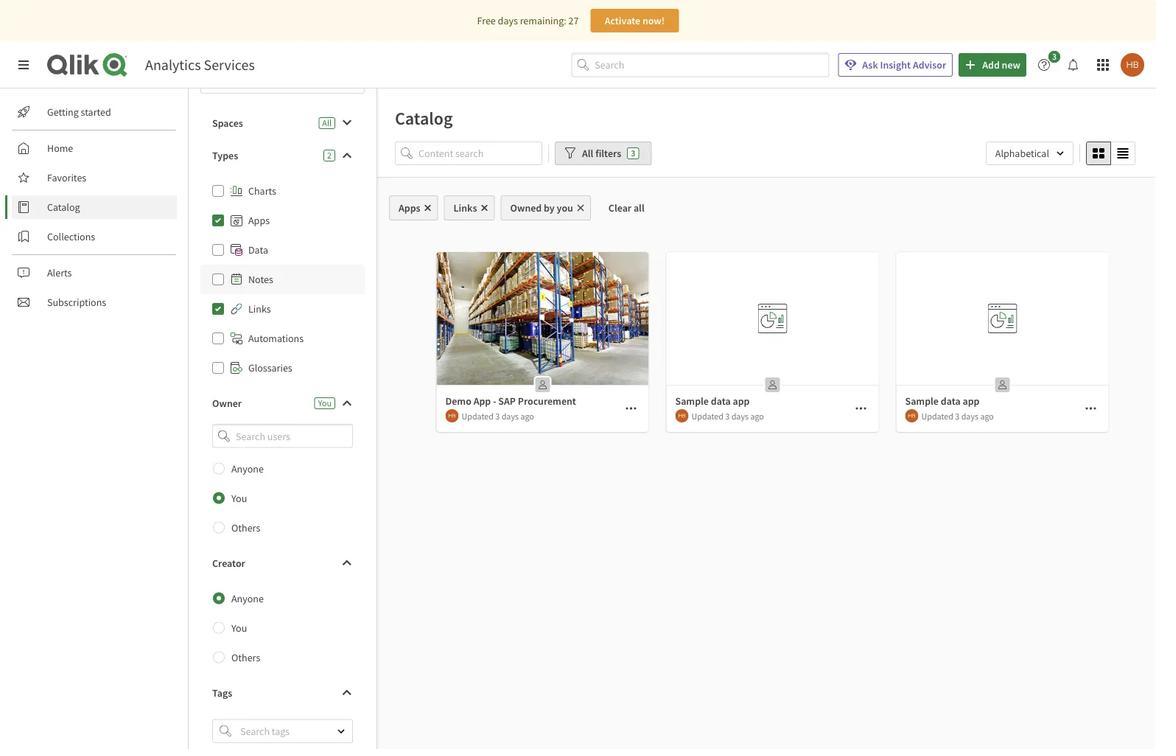 Task type: describe. For each thing, give the bounding box(es) containing it.
updated for howard brown element for 2nd personal "element" from left
[[692, 410, 724, 422]]

add new
[[983, 58, 1021, 72]]

tags button
[[201, 681, 365, 705]]

free
[[477, 14, 496, 27]]

anyone for creator option group
[[231, 592, 264, 605]]

you for owner "option group"
[[231, 491, 247, 505]]

catalog link
[[12, 195, 177, 219]]

0 vertical spatial clear all
[[265, 75, 301, 88]]

apps button
[[389, 195, 438, 220]]

0 vertical spatial howard brown image
[[1121, 53, 1145, 77]]

clear for the left clear all button
[[265, 75, 288, 88]]

qlik sense app image
[[437, 252, 649, 385]]

data for howard brown element for 2nd personal "element" from left
[[711, 394, 731, 408]]

glossaries
[[248, 361, 292, 375]]

1 vertical spatial clear all button
[[597, 195, 657, 220]]

updated 3 days ago for third personal "element" from the left
[[922, 410, 994, 422]]

you
[[557, 201, 573, 215]]

alphabetical
[[996, 147, 1050, 160]]

add
[[983, 58, 1000, 72]]

navigation pane element
[[0, 94, 188, 320]]

getting
[[47, 105, 79, 119]]

spaces
[[212, 116, 243, 130]]

close sidebar menu image
[[18, 59, 29, 71]]

1 horizontal spatial catalog
[[395, 107, 453, 129]]

howard brown image for third personal "element" from the left howard brown element
[[906, 409, 919, 422]]

search tags element
[[220, 725, 231, 737]]

more actions image for sample data app
[[1086, 403, 1097, 414]]

Search tags text field
[[237, 719, 324, 743]]

apps inside button
[[399, 201, 421, 215]]

1 horizontal spatial clear all
[[609, 201, 645, 215]]

notes
[[248, 273, 273, 286]]

all for all filters
[[582, 147, 594, 160]]

Content search text field
[[419, 142, 543, 165]]

more actions image for demo app - sap procurement
[[626, 403, 637, 414]]

new
[[1002, 58, 1021, 72]]

favorites link
[[12, 166, 177, 189]]

updated 3 days ago for 2nd personal "element" from left
[[692, 410, 764, 422]]

1 horizontal spatial all
[[634, 201, 645, 215]]

sample for third personal "element" from the left howard brown element's howard brown image
[[906, 394, 939, 408]]

services
[[204, 56, 255, 74]]

app
[[474, 394, 491, 408]]

sample data app for third personal "element" from the left howard brown element's howard brown image
[[906, 394, 980, 408]]

procurement
[[518, 394, 576, 408]]

by
[[544, 201, 555, 215]]

Alphabetical field
[[986, 142, 1074, 165]]

collections
[[47, 230, 95, 243]]

subscriptions
[[47, 296, 106, 309]]

subscriptions link
[[12, 290, 177, 314]]

you for creator option group
[[231, 621, 247, 634]]

updated for first personal "element" from the left howard brown element
[[462, 410, 494, 422]]

0 horizontal spatial all
[[290, 75, 301, 88]]

howard brown element for first personal "element" from the left
[[446, 409, 459, 422]]

creator option group
[[201, 584, 365, 672]]

3 button
[[1033, 51, 1065, 77]]

sap
[[499, 394, 516, 408]]

more actions image
[[856, 403, 867, 414]]

Search users text field
[[233, 424, 335, 448]]

analytics services element
[[145, 56, 255, 74]]

catalog inside catalog link
[[47, 201, 80, 214]]

filters
[[596, 147, 622, 160]]

ask insight advisor button
[[838, 53, 953, 77]]

free days remaining: 27
[[477, 14, 579, 27]]

sample for howard brown image related to howard brown element for 2nd personal "element" from left
[[676, 394, 709, 408]]

ask insight advisor
[[863, 58, 947, 72]]

ask
[[863, 58, 879, 72]]

started
[[81, 105, 111, 119]]

27
[[569, 14, 579, 27]]



Task type: vqa. For each thing, say whether or not it's contained in the screenshot.
Favorites Link
yes



Task type: locate. For each thing, give the bounding box(es) containing it.
searchbar element
[[572, 53, 830, 77]]

2 horizontal spatial howard brown element
[[906, 409, 919, 422]]

ago for 2nd personal "element" from left
[[751, 410, 764, 422]]

0 vertical spatial you
[[318, 397, 332, 409]]

anyone
[[231, 462, 264, 475], [231, 592, 264, 605]]

app for 2nd personal "element" from left
[[733, 394, 750, 408]]

all filters
[[582, 147, 622, 160]]

1 horizontal spatial links
[[454, 201, 477, 215]]

0 horizontal spatial updated
[[462, 410, 494, 422]]

owner option group
[[201, 454, 365, 542]]

catalog
[[395, 107, 453, 129], [47, 201, 80, 214]]

3 ago from the left
[[981, 410, 994, 422]]

1 vertical spatial clear all
[[609, 201, 645, 215]]

2 vertical spatial you
[[231, 621, 247, 634]]

collections link
[[12, 225, 177, 248]]

demo
[[446, 394, 472, 408]]

owned by you
[[511, 201, 573, 215]]

1 sample from the left
[[676, 394, 709, 408]]

-
[[493, 394, 497, 408]]

0 horizontal spatial catalog
[[47, 201, 80, 214]]

0 horizontal spatial apps
[[248, 214, 270, 227]]

all
[[290, 75, 301, 88], [634, 201, 645, 215]]

you down creator
[[231, 621, 247, 634]]

activate now! link
[[591, 9, 679, 32]]

1 howard brown image from the left
[[676, 409, 689, 422]]

data
[[711, 394, 731, 408], [941, 394, 961, 408]]

all left filters
[[582, 147, 594, 160]]

home
[[47, 142, 73, 155]]

2 horizontal spatial ago
[[981, 410, 994, 422]]

0 horizontal spatial howard brown image
[[446, 409, 459, 422]]

1 vertical spatial you
[[231, 491, 247, 505]]

1 howard brown element from the left
[[446, 409, 459, 422]]

activate now!
[[605, 14, 665, 27]]

owner
[[212, 397, 242, 410]]

others up tags
[[231, 651, 260, 664]]

add new button
[[959, 53, 1027, 77]]

anyone for owner "option group"
[[231, 462, 264, 475]]

1 data from the left
[[711, 394, 731, 408]]

alerts link
[[12, 261, 177, 285]]

personal element
[[531, 373, 555, 397], [761, 373, 785, 397], [991, 373, 1015, 397]]

0 horizontal spatial clear all button
[[201, 70, 365, 94]]

links right the 'apps' button
[[454, 201, 477, 215]]

0 vertical spatial catalog
[[395, 107, 453, 129]]

types
[[212, 149, 238, 162]]

2 personal element from the left
[[761, 373, 785, 397]]

clear for the bottommost clear all button
[[609, 201, 632, 215]]

updated 3 days ago for first personal "element" from the left
[[462, 410, 534, 422]]

0 vertical spatial clear all button
[[201, 70, 365, 94]]

tags
[[212, 686, 232, 699]]

anyone inside owner "option group"
[[231, 462, 264, 475]]

3
[[1053, 51, 1057, 62], [631, 147, 636, 159], [496, 410, 500, 422], [726, 410, 730, 422], [956, 410, 960, 422]]

1 vertical spatial howard brown image
[[446, 409, 459, 422]]

1 horizontal spatial updated 3 days ago
[[692, 410, 764, 422]]

3 howard brown element from the left
[[906, 409, 919, 422]]

1 ago from the left
[[521, 410, 534, 422]]

analytics
[[145, 56, 201, 74]]

apps left links button
[[399, 201, 421, 215]]

demo app - sap procurement
[[446, 394, 576, 408]]

anyone down creator
[[231, 592, 264, 605]]

0 horizontal spatial updated 3 days ago
[[462, 410, 534, 422]]

others inside creator option group
[[231, 651, 260, 664]]

switch view group
[[1087, 142, 1136, 165]]

howard brown image
[[1121, 53, 1145, 77], [446, 409, 459, 422]]

links button
[[444, 195, 495, 220]]

search tags image
[[220, 725, 231, 737]]

filters region
[[377, 139, 1157, 177]]

clear all button up spaces on the top left of the page
[[201, 70, 365, 94]]

0 horizontal spatial sample
[[676, 394, 709, 408]]

charts
[[248, 184, 276, 198]]

1 horizontal spatial howard brown element
[[676, 409, 689, 422]]

more actions image
[[626, 403, 637, 414], [1086, 403, 1097, 414]]

2 howard brown element from the left
[[676, 409, 689, 422]]

all for all
[[322, 117, 332, 129]]

links
[[454, 201, 477, 215], [248, 302, 271, 316]]

3 inside dropdown button
[[1053, 51, 1057, 62]]

0 horizontal spatial ago
[[521, 410, 534, 422]]

1 horizontal spatial more actions image
[[1086, 403, 1097, 414]]

others
[[231, 521, 260, 534], [231, 651, 260, 664]]

1 others from the top
[[231, 521, 260, 534]]

1 vertical spatial anyone
[[231, 592, 264, 605]]

2 updated 3 days ago from the left
[[692, 410, 764, 422]]

links inside button
[[454, 201, 477, 215]]

favorites
[[47, 171, 86, 184]]

howard brown element for 2nd personal "element" from left
[[676, 409, 689, 422]]

1 horizontal spatial updated
[[692, 410, 724, 422]]

1 vertical spatial all
[[634, 201, 645, 215]]

you up search users text field
[[318, 397, 332, 409]]

1 horizontal spatial all
[[582, 147, 594, 160]]

1 sample data app from the left
[[676, 394, 750, 408]]

1 vertical spatial catalog
[[47, 201, 80, 214]]

remaining:
[[520, 14, 567, 27]]

1 horizontal spatial sample
[[906, 394, 939, 408]]

0 horizontal spatial howard brown element
[[446, 409, 459, 422]]

0 horizontal spatial all
[[322, 117, 332, 129]]

owned
[[511, 201, 542, 215]]

howard brown element
[[446, 409, 459, 422], [676, 409, 689, 422], [906, 409, 919, 422]]

ago for third personal "element" from the left
[[981, 410, 994, 422]]

updated
[[462, 410, 494, 422], [692, 410, 724, 422], [922, 410, 954, 422]]

1 horizontal spatial data
[[941, 394, 961, 408]]

ago for first personal "element" from the left
[[521, 410, 534, 422]]

data for third personal "element" from the left howard brown element
[[941, 394, 961, 408]]

you inside owner "option group"
[[231, 491, 247, 505]]

1 updated from the left
[[462, 410, 494, 422]]

links down notes
[[248, 302, 271, 316]]

anyone down search users text field
[[231, 462, 264, 475]]

howard brown image for howard brown element for 2nd personal "element" from left
[[676, 409, 689, 422]]

1 anyone from the top
[[231, 462, 264, 475]]

now!
[[643, 14, 665, 27]]

2 anyone from the top
[[231, 592, 264, 605]]

1 vertical spatial links
[[248, 302, 271, 316]]

2 ago from the left
[[751, 410, 764, 422]]

1 horizontal spatial howard brown image
[[1121, 53, 1145, 77]]

days
[[498, 14, 518, 27], [502, 410, 519, 422], [732, 410, 749, 422], [962, 410, 979, 422]]

clear all button
[[201, 70, 365, 94], [597, 195, 657, 220]]

home link
[[12, 136, 177, 160]]

alerts
[[47, 266, 72, 279]]

getting started
[[47, 105, 111, 119]]

0 horizontal spatial clear all
[[265, 75, 301, 88]]

others up creator
[[231, 521, 260, 534]]

1 vertical spatial all
[[582, 147, 594, 160]]

clear all button down filters
[[597, 195, 657, 220]]

0 vertical spatial anyone
[[231, 462, 264, 475]]

howard brown image
[[676, 409, 689, 422], [906, 409, 919, 422]]

creator button
[[201, 551, 365, 575]]

analytics services
[[145, 56, 255, 74]]

sample data app for howard brown image related to howard brown element for 2nd personal "element" from left
[[676, 394, 750, 408]]

apps up data
[[248, 214, 270, 227]]

2 more actions image from the left
[[1086, 403, 1097, 414]]

2 horizontal spatial updated
[[922, 410, 954, 422]]

clear
[[265, 75, 288, 88], [609, 201, 632, 215]]

0 horizontal spatial links
[[248, 302, 271, 316]]

automations
[[248, 332, 304, 345]]

2 horizontal spatial updated 3 days ago
[[922, 410, 994, 422]]

3 updated 3 days ago from the left
[[922, 410, 994, 422]]

2 updated from the left
[[692, 410, 724, 422]]

1 horizontal spatial sample data app
[[906, 394, 980, 408]]

sample
[[676, 394, 709, 408], [906, 394, 939, 408]]

app for third personal "element" from the left
[[963, 394, 980, 408]]

0 horizontal spatial personal element
[[531, 373, 555, 397]]

1 vertical spatial others
[[231, 651, 260, 664]]

ago
[[521, 410, 534, 422], [751, 410, 764, 422], [981, 410, 994, 422]]

you inside creator option group
[[231, 621, 247, 634]]

open image
[[337, 727, 346, 736]]

2 horizontal spatial personal element
[[991, 373, 1015, 397]]

0 vertical spatial links
[[454, 201, 477, 215]]

others for creator option group
[[231, 651, 260, 664]]

advisor
[[913, 58, 947, 72]]

data
[[248, 243, 268, 257]]

catalog up content search text box
[[395, 107, 453, 129]]

you up creator
[[231, 491, 247, 505]]

3 updated from the left
[[922, 410, 954, 422]]

2
[[327, 150, 332, 161]]

1 horizontal spatial howard brown image
[[906, 409, 919, 422]]

insight
[[881, 58, 911, 72]]

0 vertical spatial all
[[322, 117, 332, 129]]

0 horizontal spatial howard brown image
[[676, 409, 689, 422]]

1 horizontal spatial apps
[[399, 201, 421, 215]]

2 others from the top
[[231, 651, 260, 664]]

you
[[318, 397, 332, 409], [231, 491, 247, 505], [231, 621, 247, 634]]

0 horizontal spatial more actions image
[[626, 403, 637, 414]]

anyone inside creator option group
[[231, 592, 264, 605]]

app
[[733, 394, 750, 408], [963, 394, 980, 408]]

1 updated 3 days ago from the left
[[462, 410, 534, 422]]

Search text field
[[595, 53, 830, 77]]

2 data from the left
[[941, 394, 961, 408]]

1 horizontal spatial app
[[963, 394, 980, 408]]

sample data app
[[676, 394, 750, 408], [906, 394, 980, 408]]

1 more actions image from the left
[[626, 403, 637, 414]]

1 horizontal spatial clear
[[609, 201, 632, 215]]

2 app from the left
[[963, 394, 980, 408]]

1 app from the left
[[733, 394, 750, 408]]

3 inside 'filters' region
[[631, 147, 636, 159]]

0 vertical spatial all
[[290, 75, 301, 88]]

1 horizontal spatial ago
[[751, 410, 764, 422]]

2 sample from the left
[[906, 394, 939, 408]]

0 vertical spatial clear
[[265, 75, 288, 88]]

1 vertical spatial clear
[[609, 201, 632, 215]]

others inside owner "option group"
[[231, 521, 260, 534]]

1 horizontal spatial personal element
[[761, 373, 785, 397]]

all inside 'filters' region
[[582, 147, 594, 160]]

creator
[[212, 556, 245, 570]]

1 horizontal spatial clear all button
[[597, 195, 657, 220]]

0 vertical spatial others
[[231, 521, 260, 534]]

updated for third personal "element" from the left howard brown element
[[922, 410, 954, 422]]

clear all
[[265, 75, 301, 88], [609, 201, 645, 215]]

getting started link
[[12, 100, 177, 124]]

all up 2
[[322, 117, 332, 129]]

3 personal element from the left
[[991, 373, 1015, 397]]

0 horizontal spatial data
[[711, 394, 731, 408]]

0 horizontal spatial app
[[733, 394, 750, 408]]

2 sample data app from the left
[[906, 394, 980, 408]]

catalog down favorites
[[47, 201, 80, 214]]

howard brown element for third personal "element" from the left
[[906, 409, 919, 422]]

owned by you button
[[501, 195, 591, 220]]

all
[[322, 117, 332, 129], [582, 147, 594, 160]]

None field
[[201, 424, 365, 448]]

apps
[[399, 201, 421, 215], [248, 214, 270, 227]]

others for owner "option group"
[[231, 521, 260, 534]]

2 howard brown image from the left
[[906, 409, 919, 422]]

activate
[[605, 14, 641, 27]]

updated 3 days ago
[[462, 410, 534, 422], [692, 410, 764, 422], [922, 410, 994, 422]]

0 horizontal spatial sample data app
[[676, 394, 750, 408]]

1 personal element from the left
[[531, 373, 555, 397]]

0 horizontal spatial clear
[[265, 75, 288, 88]]



